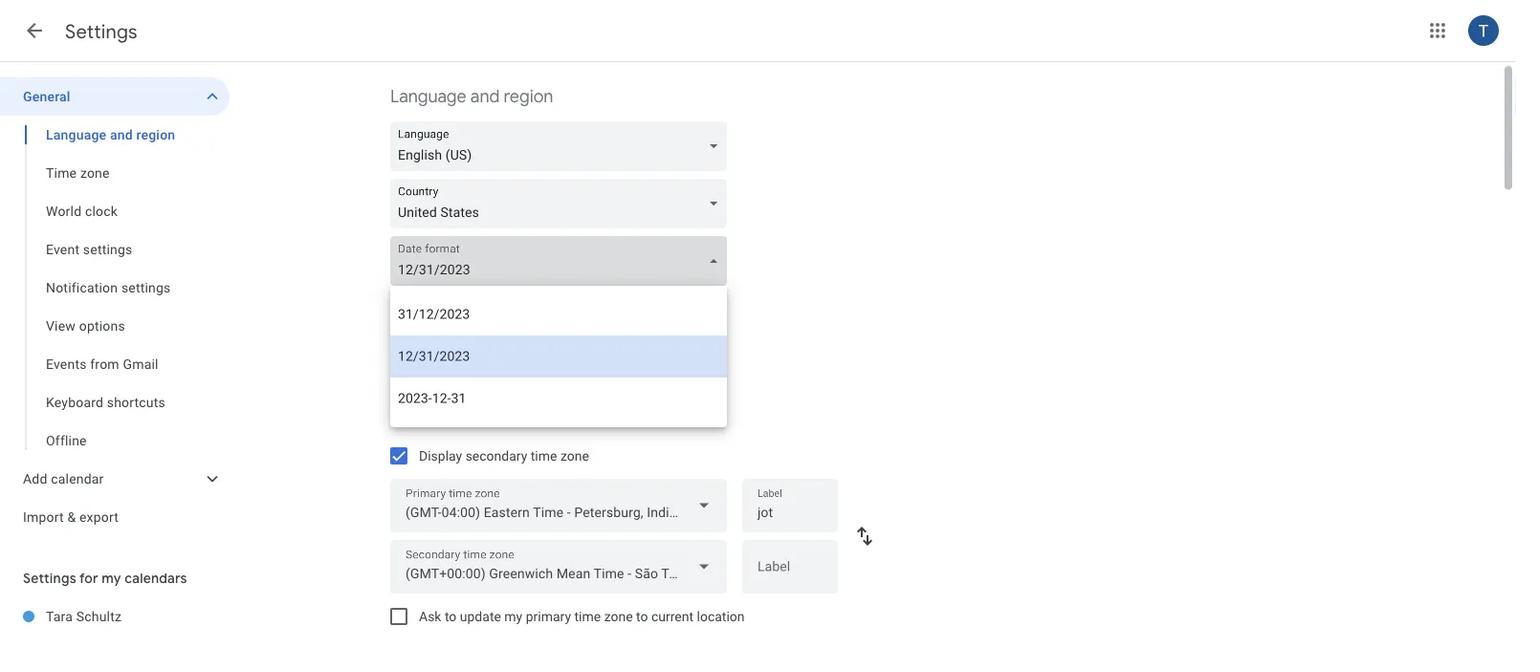 Task type: locate. For each thing, give the bounding box(es) containing it.
0 horizontal spatial my
[[102, 570, 121, 588]]

update
[[460, 609, 501, 625]]

1 horizontal spatial my
[[505, 609, 523, 625]]

1 vertical spatial region
[[136, 127, 175, 143]]

group containing language and region
[[0, 116, 230, 460]]

1 vertical spatial language and region
[[46, 127, 175, 143]]

my right for
[[102, 570, 121, 588]]

0 horizontal spatial and
[[110, 127, 133, 143]]

and
[[471, 86, 500, 108], [110, 127, 133, 143]]

1 vertical spatial and
[[110, 127, 133, 143]]

1 vertical spatial my
[[505, 609, 523, 625]]

0 vertical spatial settings
[[65, 19, 138, 44]]

1 vertical spatial time
[[575, 609, 601, 625]]

1 horizontal spatial to
[[636, 609, 648, 625]]

0 vertical spatial and
[[471, 86, 500, 108]]

None field
[[390, 122, 735, 171], [390, 179, 735, 229], [390, 236, 735, 286], [390, 479, 727, 533], [390, 541, 727, 594], [390, 122, 735, 171], [390, 179, 735, 229], [390, 236, 735, 286], [390, 479, 727, 533], [390, 541, 727, 594]]

settings up "notification settings"
[[83, 242, 132, 257]]

notification settings
[[46, 280, 171, 296]]

schultz
[[76, 609, 122, 625]]

time zone
[[46, 165, 110, 181], [390, 409, 470, 431]]

tree
[[0, 78, 230, 537]]

to left current
[[636, 609, 648, 625]]

1 horizontal spatial language and region
[[390, 86, 553, 108]]

settings
[[65, 19, 138, 44], [23, 570, 76, 588]]

settings
[[83, 242, 132, 257], [121, 280, 171, 296]]

1 vertical spatial time
[[390, 409, 428, 431]]

to
[[445, 609, 457, 625], [636, 609, 648, 625]]

0 horizontal spatial to
[[445, 609, 457, 625]]

display
[[419, 448, 462, 464]]

settings for settings for my calendars
[[23, 570, 76, 588]]

0 vertical spatial language and region
[[390, 86, 553, 108]]

time
[[46, 165, 77, 181], [390, 409, 428, 431]]

0 horizontal spatial time
[[46, 165, 77, 181]]

1 vertical spatial language
[[46, 127, 106, 143]]

time right the secondary
[[531, 448, 557, 464]]

zone up display
[[432, 409, 470, 431]]

world clock
[[46, 203, 118, 219]]

0 horizontal spatial region
[[136, 127, 175, 143]]

0 horizontal spatial time zone
[[46, 165, 110, 181]]

language and region
[[390, 86, 553, 108], [46, 127, 175, 143]]

notification
[[46, 280, 118, 296]]

&
[[67, 510, 76, 525]]

time zone up world clock
[[46, 165, 110, 181]]

time up display
[[390, 409, 428, 431]]

Label for primary time zone. text field
[[758, 500, 823, 527]]

1 horizontal spatial and
[[471, 86, 500, 108]]

language inside group
[[46, 127, 106, 143]]

shortcuts
[[107, 395, 166, 411]]

0 vertical spatial time
[[46, 165, 77, 181]]

0 horizontal spatial language
[[46, 127, 106, 143]]

region
[[504, 86, 553, 108], [136, 127, 175, 143]]

time up world
[[46, 165, 77, 181]]

export
[[79, 510, 119, 525]]

event
[[46, 242, 80, 257]]

zone left current
[[604, 609, 633, 625]]

zone down 2023-12-31 option
[[561, 448, 589, 464]]

Label for secondary time zone. text field
[[758, 561, 823, 588]]

clock
[[85, 203, 118, 219]]

1 horizontal spatial time zone
[[390, 409, 470, 431]]

calendar
[[51, 471, 104, 487]]

go back image
[[23, 19, 46, 42]]

language
[[390, 86, 467, 108], [46, 127, 106, 143]]

my right update
[[505, 609, 523, 625]]

location
[[697, 609, 745, 625]]

settings for settings
[[65, 19, 138, 44]]

time right the 'primary' in the bottom left of the page
[[575, 609, 601, 625]]

ask
[[419, 609, 442, 625]]

primary
[[526, 609, 571, 625]]

0 vertical spatial time zone
[[46, 165, 110, 181]]

settings heading
[[65, 19, 138, 44]]

settings up general tree item on the top of page
[[65, 19, 138, 44]]

1 horizontal spatial time
[[575, 609, 601, 625]]

0 vertical spatial region
[[504, 86, 553, 108]]

0 horizontal spatial language and region
[[46, 127, 175, 143]]

1 vertical spatial settings
[[23, 570, 76, 588]]

zone
[[80, 165, 110, 181], [432, 409, 470, 431], [561, 448, 589, 464], [604, 609, 633, 625]]

1 horizontal spatial region
[[504, 86, 553, 108]]

to right ask
[[445, 609, 457, 625]]

tree containing general
[[0, 78, 230, 537]]

1 horizontal spatial language
[[390, 86, 467, 108]]

1 vertical spatial settings
[[121, 280, 171, 296]]

secondary
[[466, 448, 528, 464]]

display secondary time zone
[[419, 448, 589, 464]]

language and region inside group
[[46, 127, 175, 143]]

zone up clock
[[80, 165, 110, 181]]

2023-12-31 option
[[390, 378, 727, 420]]

31/12/2023 option
[[390, 294, 727, 336]]

view options
[[46, 318, 125, 334]]

group
[[0, 116, 230, 460]]

options
[[79, 318, 125, 334]]

settings left for
[[23, 570, 76, 588]]

0 horizontal spatial time
[[531, 448, 557, 464]]

my
[[102, 570, 121, 588], [505, 609, 523, 625]]

0 vertical spatial settings
[[83, 242, 132, 257]]

time
[[531, 448, 557, 464], [575, 609, 601, 625]]

time zone up display
[[390, 409, 470, 431]]

calendars
[[125, 570, 187, 588]]

settings up options
[[121, 280, 171, 296]]



Task type: vqa. For each thing, say whether or not it's contained in the screenshot.
2 element
no



Task type: describe. For each thing, give the bounding box(es) containing it.
view
[[46, 318, 76, 334]]

import & export
[[23, 510, 119, 525]]

tara
[[46, 609, 73, 625]]

current
[[652, 609, 694, 625]]

add calendar
[[23, 471, 104, 487]]

world
[[46, 203, 82, 219]]

1 vertical spatial time zone
[[390, 409, 470, 431]]

1 horizontal spatial time
[[390, 409, 428, 431]]

settings for notification settings
[[121, 280, 171, 296]]

event settings
[[46, 242, 132, 257]]

ask to update my primary time zone to current location
[[419, 609, 745, 625]]

add
[[23, 471, 47, 487]]

gmail
[[123, 356, 159, 372]]

date format list box
[[390, 286, 727, 428]]

import
[[23, 510, 64, 525]]

1 to from the left
[[445, 609, 457, 625]]

settings for event settings
[[83, 242, 132, 257]]

for
[[79, 570, 98, 588]]

0 vertical spatial my
[[102, 570, 121, 588]]

tara schultz tree item
[[0, 598, 230, 636]]

keyboard shortcuts
[[46, 395, 166, 411]]

from
[[90, 356, 119, 372]]

settings for my calendars
[[23, 570, 187, 588]]

offline
[[46, 433, 87, 449]]

events from gmail
[[46, 356, 159, 372]]

events
[[46, 356, 87, 372]]

swap time zones image
[[854, 525, 877, 548]]

keyboard
[[46, 395, 103, 411]]

general
[[23, 89, 70, 104]]

12/31/2023 option
[[390, 336, 727, 378]]

and inside group
[[110, 127, 133, 143]]

2 to from the left
[[636, 609, 648, 625]]

0 vertical spatial language
[[390, 86, 467, 108]]

0 vertical spatial time
[[531, 448, 557, 464]]

tara schultz
[[46, 609, 122, 625]]

general tree item
[[0, 78, 230, 116]]



